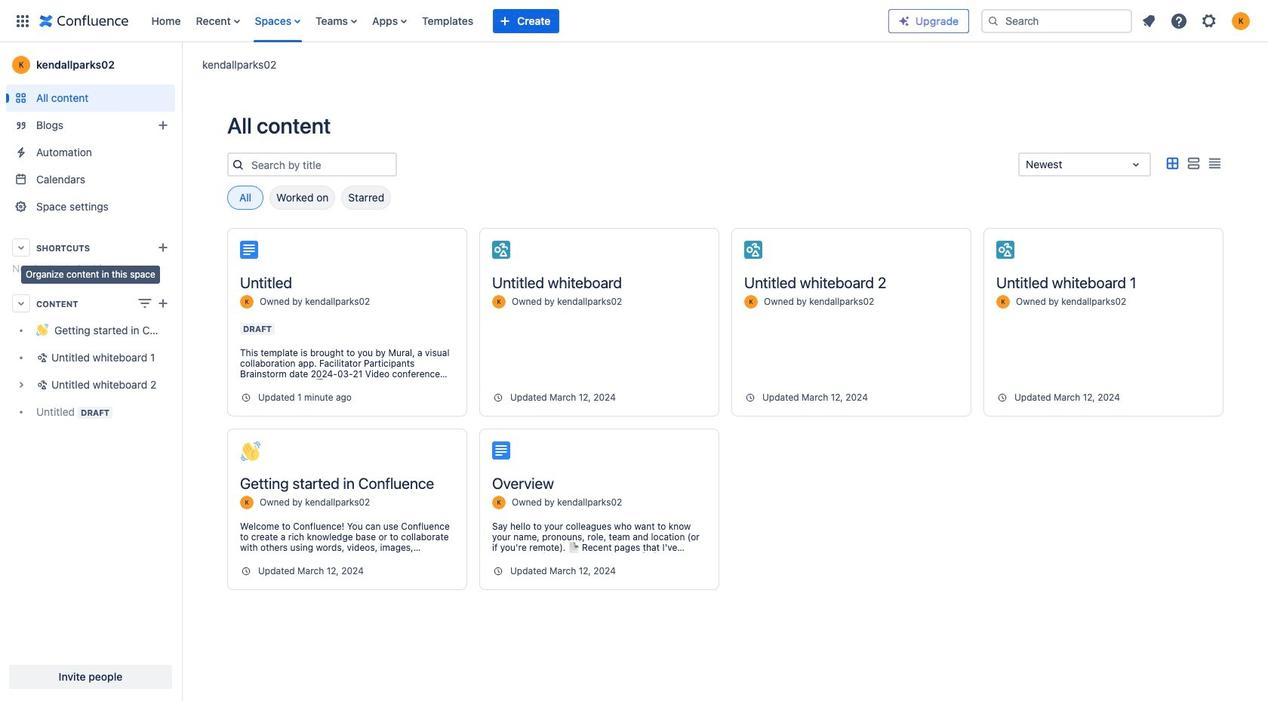 Task type: describe. For each thing, give the bounding box(es) containing it.
create a blog image
[[154, 116, 172, 134]]

cards image
[[1164, 155, 1182, 173]]

collapse sidebar image
[[165, 50, 198, 80]]

open image
[[1127, 156, 1146, 174]]

profile picture image for page icon
[[240, 295, 254, 309]]

help icon image
[[1171, 12, 1189, 30]]

profile picture image for :wave: icon
[[240, 496, 254, 510]]

whiteboard image
[[492, 241, 511, 259]]

list for appswitcher icon on the left top
[[144, 0, 889, 42]]

tree inside space element
[[6, 317, 175, 426]]

notification icon image
[[1140, 12, 1158, 30]]

:wave: image
[[241, 442, 261, 461]]

appswitcher icon image
[[14, 12, 32, 30]]

search image
[[988, 15, 1000, 27]]



Task type: vqa. For each thing, say whether or not it's contained in the screenshot.
the bottommost page image Profile picture
yes



Task type: locate. For each thing, give the bounding box(es) containing it.
None text field
[[1026, 157, 1029, 172]]

tree
[[6, 317, 175, 426]]

confluence image
[[39, 12, 129, 30], [39, 12, 129, 30]]

1 horizontal spatial whiteboard image
[[997, 241, 1015, 259]]

profile picture image
[[240, 295, 254, 309], [492, 295, 506, 309], [745, 295, 758, 309], [997, 295, 1010, 309], [240, 496, 254, 510], [492, 496, 506, 510]]

list image
[[1185, 155, 1203, 173]]

0 horizontal spatial list
[[144, 0, 889, 42]]

0 horizontal spatial whiteboard image
[[745, 241, 763, 259]]

Search by title field
[[247, 154, 396, 175]]

global element
[[9, 0, 889, 42]]

premium image
[[899, 15, 911, 27]]

settings icon image
[[1201, 12, 1219, 30]]

:wave: image
[[241, 442, 261, 461]]

space element
[[0, 42, 181, 702]]

Search field
[[982, 9, 1133, 33]]

change view image
[[136, 295, 154, 313]]

banner
[[0, 0, 1269, 42]]

page image
[[240, 241, 258, 259]]

1 horizontal spatial list
[[1136, 7, 1260, 34]]

whiteboard image
[[745, 241, 763, 259], [997, 241, 1015, 259]]

list for premium image
[[1136, 7, 1260, 34]]

your profile and preferences image
[[1232, 12, 1251, 30]]

create image
[[154, 295, 172, 313]]

profile picture image for page image
[[492, 496, 506, 510]]

1 whiteboard image from the left
[[745, 241, 763, 259]]

page image
[[492, 442, 511, 460]]

None search field
[[982, 9, 1133, 33]]

profile picture image for whiteboard icon
[[492, 295, 506, 309]]

list
[[144, 0, 889, 42], [1136, 7, 1260, 34]]

compact list image
[[1206, 155, 1224, 173]]

2 whiteboard image from the left
[[997, 241, 1015, 259]]

add shortcut image
[[154, 239, 172, 257]]



